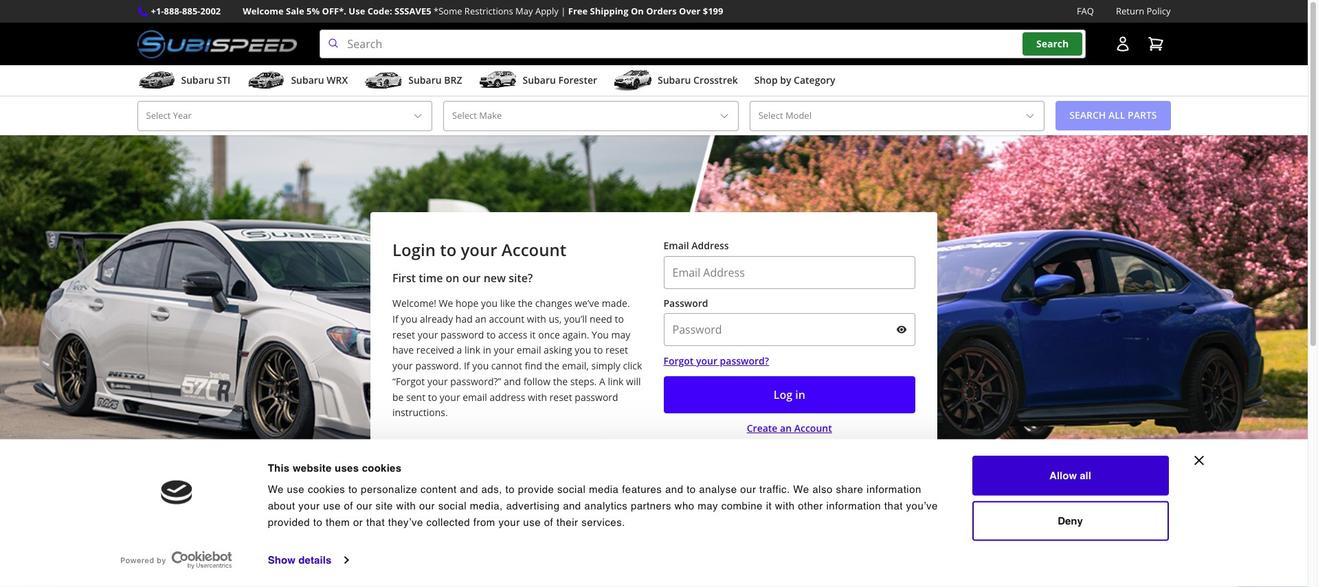 Task type: vqa. For each thing, say whether or not it's contained in the screenshot.
18oz "Bottle"
no



Task type: describe. For each thing, give the bounding box(es) containing it.
need
[[590, 313, 612, 326]]

website
[[293, 462, 332, 474]]

subaru crosstrek button
[[614, 68, 738, 96]]

a subaru wrx thumbnail image image
[[247, 70, 285, 91]]

may
[[516, 5, 533, 17]]

your up received
[[418, 328, 438, 341]]

+1-888-885-2002 link
[[151, 4, 221, 19]]

subaru for subaru sti
[[181, 74, 214, 87]]

password?"
[[450, 375, 501, 388]]

0 vertical spatial account
[[502, 239, 566, 261]]

sssave5
[[395, 5, 431, 17]]

you down again.
[[575, 344, 591, 357]]

our up or
[[356, 500, 372, 512]]

over
[[679, 5, 701, 17]]

powered by cookiebot link
[[116, 551, 236, 571]]

details
[[298, 555, 332, 566]]

create
[[747, 422, 778, 435]]

forgot your password? link
[[664, 355, 915, 368]]

media
[[589, 484, 619, 495]]

code:
[[367, 5, 392, 17]]

our up combine
[[740, 484, 756, 495]]

be
[[392, 391, 404, 404]]

provide
[[518, 484, 554, 495]]

shop by category
[[754, 74, 835, 87]]

steps.
[[570, 375, 597, 388]]

your down have
[[392, 359, 413, 373]]

a subaru forester thumbnail image image
[[479, 70, 517, 91]]

we inside welcome! we hope you like the changes we've made. if you already had an account with us, you'll need to reset your password to access it once again. you may have received a link in your email asking you to reset your password. if you cannot find the email, simply click "forgot your password?" and follow the steps. a link will be sent to your email address with reset password instructions.
[[439, 297, 453, 310]]

and inside welcome! we hope you like the changes we've made. if you already had an account with us, you'll need to reset your password to access it once again. you may have received a link in your email asking you to reset your password. if you cannot find the email, simply click "forgot your password?" and follow the steps. a link will be sent to your email address with reset password instructions.
[[504, 375, 521, 388]]

features
[[622, 484, 662, 495]]

1 vertical spatial if
[[464, 359, 470, 373]]

Select Model button
[[750, 101, 1045, 131]]

1 vertical spatial use
[[323, 500, 341, 512]]

logo image
[[160, 481, 192, 505]]

you've
[[906, 500, 938, 512]]

may inside welcome! we hope you like the changes we've made. if you already had an account with us, you'll need to reset your password to access it once again. you may have received a link in your email asking you to reset your password. if you cannot find the email, simply click "forgot your password?" and follow the steps. a link will be sent to your email address with reset password instructions.
[[611, 328, 630, 341]]

instructions.
[[392, 406, 448, 419]]

|
[[561, 5, 566, 17]]

cannot
[[491, 359, 522, 373]]

show details
[[268, 555, 332, 566]]

Email Address text field
[[664, 256, 915, 289]]

+1-888-885-2002
[[151, 5, 221, 17]]

off*.
[[322, 5, 346, 17]]

or
[[353, 517, 363, 528]]

return policy link
[[1116, 4, 1171, 19]]

content
[[421, 484, 457, 495]]

"forgot
[[392, 375, 425, 388]]

restrictions
[[465, 5, 513, 17]]

policy
[[1147, 5, 1171, 17]]

and up 'who'
[[665, 484, 684, 495]]

who
[[675, 500, 695, 512]]

toggle password visibility image
[[896, 324, 907, 335]]

Select Year button
[[137, 101, 432, 131]]

sti
[[217, 74, 230, 87]]

select model image
[[1025, 111, 1036, 122]]

your down password.
[[427, 375, 448, 388]]

subaru for subaru forester
[[523, 74, 556, 87]]

subaru for subaru brz
[[408, 74, 442, 87]]

subaru forester
[[523, 74, 597, 87]]

subaru for subaru wrx
[[291, 74, 324, 87]]

other
[[798, 500, 823, 512]]

welcome! we hope you like the changes we've made. if you already had an account with us, you'll need to reset your password to access it once again. you may have received a link in your email asking you to reset your password. if you cannot find the email, simply click "forgot your password?" and follow the steps. a link will be sent to your email address with reset password instructions.
[[392, 297, 642, 419]]

allow all
[[1050, 470, 1091, 482]]

simply
[[591, 359, 621, 373]]

may inside we use cookies to personalize content and ads, to provide social media features and to analyse our traffic. we also share information about your use of our site with our social media, advertising and analytics partners who may combine it with other information that you've provided to them or that they've collected from your use of their services.
[[698, 500, 718, 512]]

to left access
[[487, 328, 496, 341]]

they've
[[388, 517, 423, 528]]

traffic.
[[760, 484, 790, 495]]

sale
[[286, 5, 304, 17]]

uses
[[335, 462, 359, 474]]

2 horizontal spatial reset
[[605, 344, 628, 357]]

free
[[568, 5, 588, 17]]

welcome!
[[392, 297, 436, 310]]

select make image
[[719, 111, 730, 122]]

combine
[[721, 500, 763, 512]]

1 vertical spatial email
[[463, 391, 487, 404]]

welcome
[[243, 5, 284, 17]]

and up the their
[[563, 500, 581, 512]]

2 horizontal spatial we
[[793, 484, 809, 495]]

subaru wrx
[[291, 74, 348, 87]]

log
[[774, 388, 792, 403]]

forester
[[558, 74, 597, 87]]

to left them
[[313, 517, 323, 528]]

allow
[[1050, 470, 1077, 482]]

1 horizontal spatial link
[[608, 375, 624, 388]]

again.
[[563, 328, 589, 341]]

share
[[836, 484, 864, 495]]

you up the password?"
[[472, 359, 489, 373]]

media,
[[470, 500, 503, 512]]

we use cookies to personalize content and ads, to provide social media features and to analyse our traffic. we also share information about your use of our site with our social media, advertising and analytics partners who may combine it with other information that you've provided to them or that they've collected from your use of their services.
[[268, 484, 938, 528]]

personalize
[[361, 484, 417, 495]]

us,
[[549, 313, 562, 326]]

885-
[[182, 5, 200, 17]]

deny button
[[972, 501, 1169, 541]]

you'll
[[564, 313, 587, 326]]

it inside we use cookies to personalize content and ads, to provide social media features and to analyse our traffic. we also share information about your use of our site with our social media, advertising and analytics partners who may combine it with other information that you've provided to them or that they've collected from your use of their services.
[[766, 500, 772, 512]]

access
[[498, 328, 527, 341]]

show details link
[[268, 551, 348, 571]]

changes
[[535, 297, 572, 310]]

it inside welcome! we hope you like the changes we've made. if you already had an account with us, you'll need to reset your password to access it once again. you may have received a link in your email asking you to reset your password. if you cannot find the email, simply click "forgot your password?" and follow the steps. a link will be sent to your email address with reset password instructions.
[[530, 328, 536, 341]]

an inside create an account link
[[780, 422, 792, 435]]

click
[[623, 359, 642, 373]]

ads,
[[481, 484, 502, 495]]

0 vertical spatial of
[[344, 500, 353, 512]]

login to your account
[[392, 239, 566, 261]]

to right ads,
[[506, 484, 515, 495]]

already
[[420, 313, 453, 326]]

your right from on the bottom left of page
[[499, 517, 520, 528]]

subispeed logo image
[[137, 30, 297, 59]]

we've
[[575, 297, 599, 310]]

site?
[[509, 271, 533, 286]]

about
[[268, 500, 295, 512]]

your down the password?"
[[440, 391, 460, 404]]

2 vertical spatial the
[[553, 375, 568, 388]]

analytics
[[584, 500, 628, 512]]

0 horizontal spatial that
[[366, 517, 385, 528]]

subaru crosstrek
[[658, 74, 738, 87]]

first time on our new site?
[[392, 271, 533, 286]]

in inside the forgot your password? log in
[[795, 388, 805, 403]]

show
[[268, 555, 296, 566]]



Task type: locate. For each thing, give the bounding box(es) containing it.
we up other
[[793, 484, 809, 495]]

1 vertical spatial information
[[826, 500, 881, 512]]

the right the like
[[518, 297, 533, 310]]

0 horizontal spatial may
[[611, 328, 630, 341]]

logo - opens in a new window image
[[121, 552, 232, 570]]

1 horizontal spatial of
[[544, 517, 553, 528]]

will
[[626, 375, 641, 388]]

password?
[[720, 355, 769, 368]]

to right sent
[[428, 391, 437, 404]]

0 vertical spatial the
[[518, 297, 533, 310]]

new
[[484, 271, 506, 286]]

subaru inside 'dropdown button'
[[523, 74, 556, 87]]

1 horizontal spatial an
[[780, 422, 792, 435]]

1 horizontal spatial in
[[795, 388, 805, 403]]

the down email,
[[553, 375, 568, 388]]

may down analyse
[[698, 500, 718, 512]]

social
[[557, 484, 586, 495], [438, 500, 467, 512]]

email down the password?"
[[463, 391, 487, 404]]

1 vertical spatial account
[[794, 422, 832, 435]]

hope
[[456, 297, 479, 310]]

password down had
[[441, 328, 484, 341]]

of left the their
[[544, 517, 553, 528]]

*some restrictions may apply | free shipping on orders over $199
[[434, 5, 723, 17]]

subaru left brz
[[408, 74, 442, 87]]

that left you've
[[884, 500, 903, 512]]

your up provided
[[299, 500, 320, 512]]

cookies down this website uses cookies
[[308, 484, 345, 495]]

on
[[631, 5, 644, 17]]

you left the like
[[481, 297, 498, 310]]

orders
[[646, 5, 677, 17]]

1 vertical spatial social
[[438, 500, 467, 512]]

information
[[867, 484, 922, 495], [826, 500, 881, 512]]

in inside welcome! we hope you like the changes we've made. if you already had an account with us, you'll need to reset your password to access it once again. you may have received a link in your email asking you to reset your password. if you cannot find the email, simply click "forgot your password?" and follow the steps. a link will be sent to your email address with reset password instructions.
[[483, 344, 491, 357]]

a collage of action shots of vehicles image
[[0, 135, 1308, 547]]

reset up simply
[[605, 344, 628, 357]]

it left the once
[[530, 328, 536, 341]]

the down asking
[[545, 359, 559, 373]]

we up about
[[268, 484, 284, 495]]

1 horizontal spatial cookies
[[362, 462, 402, 474]]

information down share
[[826, 500, 881, 512]]

welcome sale 5% off*. use code: sssave5
[[243, 5, 431, 17]]

1 horizontal spatial password
[[575, 391, 618, 404]]

create an account link
[[747, 422, 832, 436]]

subaru left wrx
[[291, 74, 324, 87]]

0 vertical spatial that
[[884, 500, 903, 512]]

1 vertical spatial link
[[608, 375, 624, 388]]

an right 'create'
[[780, 422, 792, 435]]

0 vertical spatial if
[[392, 313, 398, 326]]

in right a
[[483, 344, 491, 357]]

email,
[[562, 359, 589, 373]]

use
[[349, 5, 365, 17]]

your up new
[[461, 239, 497, 261]]

1 vertical spatial an
[[780, 422, 792, 435]]

shop
[[754, 74, 778, 87]]

tab panel containing this website uses cookies
[[264, 456, 957, 571]]

social left media
[[557, 484, 586, 495]]

in right log
[[795, 388, 805, 403]]

a
[[457, 344, 462, 357]]

wrx
[[327, 74, 348, 87]]

crosstrek
[[693, 74, 738, 87]]

address
[[692, 239, 729, 252]]

subaru left crosstrek
[[658, 74, 691, 87]]

Select Make button
[[443, 101, 739, 131]]

close banner image
[[1194, 456, 1204, 466]]

1 horizontal spatial reset
[[550, 391, 572, 404]]

and up address at the bottom left of page
[[504, 375, 521, 388]]

them
[[326, 517, 350, 528]]

password
[[441, 328, 484, 341], [575, 391, 618, 404]]

1 vertical spatial that
[[366, 517, 385, 528]]

0 horizontal spatial account
[[502, 239, 566, 261]]

subaru forester button
[[479, 68, 597, 96]]

0 horizontal spatial link
[[465, 344, 480, 357]]

that right or
[[366, 517, 385, 528]]

it down traffic.
[[766, 500, 772, 512]]

5%
[[307, 5, 320, 17]]

2 vertical spatial reset
[[550, 391, 572, 404]]

password down 'a'
[[575, 391, 618, 404]]

our
[[462, 271, 481, 286], [740, 484, 756, 495], [356, 500, 372, 512], [419, 500, 435, 512]]

search
[[1036, 37, 1069, 50]]

an inside welcome! we hope you like the changes we've made. if you already had an account with us, you'll need to reset your password to access it once again. you may have received a link in your email asking you to reset your password. if you cannot find the email, simply click "forgot your password?" and follow the steps. a link will be sent to your email address with reset password instructions.
[[475, 313, 486, 326]]

our down content
[[419, 500, 435, 512]]

on
[[446, 271, 459, 286]]

0 horizontal spatial we
[[268, 484, 284, 495]]

1 vertical spatial it
[[766, 500, 772, 512]]

1 vertical spatial of
[[544, 517, 553, 528]]

subaru left forester
[[523, 74, 556, 87]]

0 horizontal spatial cookies
[[308, 484, 345, 495]]

and left ads,
[[460, 484, 478, 495]]

0 vertical spatial cookies
[[362, 462, 402, 474]]

0 vertical spatial in
[[483, 344, 491, 357]]

address
[[490, 391, 525, 404]]

0 vertical spatial email
[[517, 344, 541, 357]]

have
[[392, 344, 414, 357]]

a subaru brz thumbnail image image
[[364, 70, 403, 91]]

account
[[489, 313, 525, 326]]

account down log in button
[[794, 422, 832, 435]]

1 horizontal spatial may
[[698, 500, 718, 512]]

use up about
[[287, 484, 305, 495]]

cookies inside we use cookies to personalize content and ads, to provide social media features and to analyse our traffic. we also share information about your use of our site with our social media, advertising and analytics partners who may combine it with other information that you've provided to them or that they've collected from your use of their services.
[[308, 484, 345, 495]]

0 horizontal spatial email
[[463, 391, 487, 404]]

social up collected
[[438, 500, 467, 512]]

to down made.
[[615, 313, 624, 326]]

0 horizontal spatial password
[[441, 328, 484, 341]]

0 vertical spatial link
[[465, 344, 480, 357]]

had
[[456, 313, 473, 326]]

0 horizontal spatial reset
[[392, 328, 415, 341]]

1 horizontal spatial it
[[766, 500, 772, 512]]

shop by category button
[[754, 68, 835, 96]]

select year image
[[412, 111, 423, 122]]

0 vertical spatial password
[[441, 328, 484, 341]]

0 vertical spatial an
[[475, 313, 486, 326]]

received
[[416, 344, 454, 357]]

0 vertical spatial information
[[867, 484, 922, 495]]

4 subaru from the left
[[523, 74, 556, 87]]

by
[[780, 74, 791, 87]]

3 subaru from the left
[[408, 74, 442, 87]]

your
[[461, 239, 497, 261], [418, 328, 438, 341], [494, 344, 514, 357], [696, 355, 718, 368], [392, 359, 413, 373], [427, 375, 448, 388], [440, 391, 460, 404], [299, 500, 320, 512], [499, 517, 520, 528]]

analyse
[[699, 484, 737, 495]]

return policy
[[1116, 5, 1171, 17]]

may right you
[[611, 328, 630, 341]]

tab panel
[[264, 456, 957, 571]]

if up the password?"
[[464, 359, 470, 373]]

with down traffic.
[[775, 500, 795, 512]]

0 horizontal spatial of
[[344, 500, 353, 512]]

1 horizontal spatial if
[[464, 359, 470, 373]]

a
[[599, 375, 605, 388]]

0 horizontal spatial in
[[483, 344, 491, 357]]

1 horizontal spatial that
[[884, 500, 903, 512]]

to down uses
[[348, 484, 358, 495]]

1 horizontal spatial account
[[794, 422, 832, 435]]

you down welcome!
[[401, 313, 417, 326]]

1 vertical spatial may
[[698, 500, 718, 512]]

advertising
[[506, 500, 560, 512]]

0 horizontal spatial it
[[530, 328, 536, 341]]

with up they've
[[396, 500, 416, 512]]

5 subaru from the left
[[658, 74, 691, 87]]

deny
[[1058, 515, 1083, 527]]

1 vertical spatial in
[[795, 388, 805, 403]]

0 horizontal spatial social
[[438, 500, 467, 512]]

888-
[[164, 5, 182, 17]]

create an account
[[747, 422, 832, 435]]

2 horizontal spatial use
[[523, 517, 541, 528]]

of up or
[[344, 500, 353, 512]]

an
[[475, 313, 486, 326], [780, 422, 792, 435]]

link
[[465, 344, 480, 357], [608, 375, 624, 388]]

your right forgot
[[696, 355, 718, 368]]

with left us,
[[527, 313, 546, 326]]

forgot your password? log in
[[664, 355, 805, 403]]

0 vertical spatial social
[[557, 484, 586, 495]]

subaru wrx button
[[247, 68, 348, 96]]

email address
[[664, 239, 729, 252]]

subaru inside 'dropdown button'
[[408, 74, 442, 87]]

with down follow
[[528, 391, 547, 404]]

subaru for subaru crosstrek
[[658, 74, 691, 87]]

+1-
[[151, 5, 164, 17]]

you
[[592, 328, 609, 341]]

0 horizontal spatial an
[[475, 313, 486, 326]]

to down you
[[594, 344, 603, 357]]

button image
[[1114, 36, 1131, 52]]

a subaru crosstrek thumbnail image image
[[614, 70, 652, 91]]

0 vertical spatial may
[[611, 328, 630, 341]]

2 subaru from the left
[[291, 74, 324, 87]]

category
[[794, 74, 835, 87]]

cookies
[[362, 462, 402, 474], [308, 484, 345, 495]]

subaru brz button
[[364, 68, 462, 96]]

0 vertical spatial it
[[530, 328, 536, 341]]

made.
[[602, 297, 630, 310]]

1 horizontal spatial use
[[323, 500, 341, 512]]

log in button
[[664, 377, 915, 414]]

find
[[525, 359, 542, 373]]

partners
[[631, 500, 671, 512]]

all
[[1080, 470, 1091, 482]]

your inside the forgot your password? log in
[[696, 355, 718, 368]]

$199
[[703, 5, 723, 17]]

link right a
[[465, 344, 480, 357]]

subaru sti
[[181, 74, 230, 87]]

1 horizontal spatial we
[[439, 297, 453, 310]]

may
[[611, 328, 630, 341], [698, 500, 718, 512]]

use up them
[[323, 500, 341, 512]]

forgot
[[664, 355, 694, 368]]

to up 'who'
[[687, 484, 696, 495]]

account up site?
[[502, 239, 566, 261]]

information up you've
[[867, 484, 922, 495]]

shipping
[[590, 5, 629, 17]]

allow all button
[[972, 456, 1169, 496]]

0 horizontal spatial use
[[287, 484, 305, 495]]

of
[[344, 500, 353, 512], [544, 517, 553, 528]]

to up on
[[440, 239, 457, 261]]

and
[[504, 375, 521, 388], [460, 484, 478, 495], [665, 484, 684, 495], [563, 500, 581, 512]]

once
[[538, 328, 560, 341]]

Password password field
[[664, 313, 915, 346]]

subaru sti button
[[137, 68, 230, 96]]

the
[[518, 297, 533, 310], [545, 359, 559, 373], [553, 375, 568, 388]]

services.
[[582, 517, 625, 528]]

a subaru sti thumbnail image image
[[137, 70, 176, 91]]

1 horizontal spatial social
[[557, 484, 586, 495]]

use down advertising
[[523, 517, 541, 528]]

1 horizontal spatial email
[[517, 344, 541, 357]]

if
[[392, 313, 398, 326], [464, 359, 470, 373]]

login
[[392, 239, 436, 261]]

subaru brz
[[408, 74, 462, 87]]

your up cannot
[[494, 344, 514, 357]]

we up already
[[439, 297, 453, 310]]

1 vertical spatial cookies
[[308, 484, 345, 495]]

search input field
[[319, 30, 1086, 59]]

1 subaru from the left
[[181, 74, 214, 87]]

0 vertical spatial use
[[287, 484, 305, 495]]

apply
[[535, 5, 559, 17]]

email up find
[[517, 344, 541, 357]]

reset up have
[[392, 328, 415, 341]]

an right had
[[475, 313, 486, 326]]

1 vertical spatial password
[[575, 391, 618, 404]]

reset down steps. on the bottom left
[[550, 391, 572, 404]]

2 vertical spatial use
[[523, 517, 541, 528]]

our right on
[[462, 271, 481, 286]]

1 vertical spatial the
[[545, 359, 559, 373]]

from
[[473, 517, 495, 528]]

if down welcome!
[[392, 313, 398, 326]]

cookies up personalize
[[362, 462, 402, 474]]

link right 'a'
[[608, 375, 624, 388]]

this website uses cookies
[[268, 462, 402, 474]]

1 vertical spatial reset
[[605, 344, 628, 357]]

0 horizontal spatial if
[[392, 313, 398, 326]]

subaru left sti
[[181, 74, 214, 87]]

0 vertical spatial reset
[[392, 328, 415, 341]]



